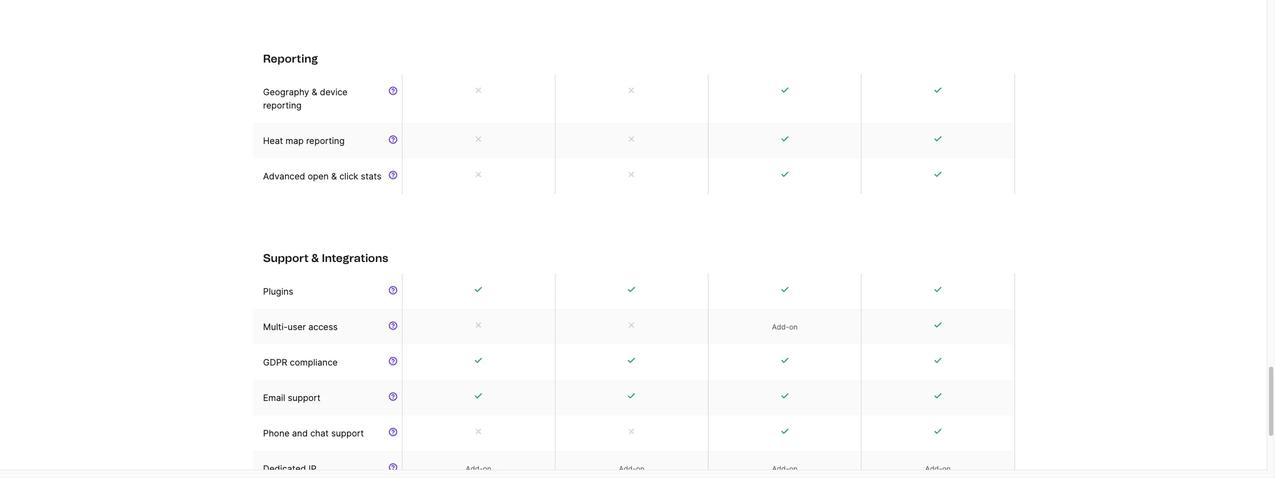 Task type: describe. For each thing, give the bounding box(es) containing it.
advanced open & click stats
[[263, 171, 382, 182]]

stats
[[361, 171, 382, 182]]

phone and chat support
[[263, 428, 364, 439]]

support
[[263, 252, 309, 265]]

reporting inside the geography & device reporting
[[263, 100, 302, 111]]

user
[[288, 322, 306, 333]]

geography
[[263, 87, 309, 98]]

integrations
[[322, 252, 388, 265]]

compliance
[[290, 357, 338, 368]]

plugins
[[263, 286, 293, 297]]

phone
[[263, 428, 290, 439]]

1 horizontal spatial reporting
[[306, 135, 345, 146]]

0 vertical spatial support
[[288, 393, 321, 404]]

dedicated ip
[[263, 464, 317, 475]]

access
[[308, 322, 338, 333]]

and
[[292, 428, 308, 439]]

advanced
[[263, 171, 305, 182]]

ip
[[309, 464, 317, 475]]

support & integrations
[[263, 252, 388, 265]]



Task type: locate. For each thing, give the bounding box(es) containing it.
multi-
[[263, 322, 288, 333]]

email support
[[263, 393, 321, 404]]

email
[[263, 393, 285, 404]]

& for device
[[312, 87, 317, 98]]

multi-user access
[[263, 322, 338, 333]]

add-on
[[772, 323, 798, 332], [466, 465, 491, 474], [619, 465, 645, 474], [772, 465, 798, 474], [925, 465, 951, 474]]

0 vertical spatial reporting
[[263, 100, 302, 111]]

gdpr
[[263, 357, 287, 368]]

0 horizontal spatial support
[[288, 393, 321, 404]]

& inside the geography & device reporting
[[312, 87, 317, 98]]

&
[[312, 87, 317, 98], [331, 171, 337, 182], [311, 252, 319, 265]]

support right the email
[[288, 393, 321, 404]]

reporting
[[263, 52, 318, 65]]

1 vertical spatial support
[[331, 428, 364, 439]]

click
[[339, 171, 358, 182]]

device
[[320, 87, 348, 98]]

& for integrations
[[311, 252, 319, 265]]

map
[[286, 135, 304, 146]]

2 vertical spatial &
[[311, 252, 319, 265]]

1 vertical spatial &
[[331, 171, 337, 182]]

add-
[[772, 323, 789, 332], [466, 465, 483, 474], [619, 465, 636, 474], [772, 465, 789, 474], [925, 465, 942, 474]]

support
[[288, 393, 321, 404], [331, 428, 364, 439]]

0 vertical spatial &
[[312, 87, 317, 98]]

1 horizontal spatial support
[[331, 428, 364, 439]]

heat map reporting
[[263, 135, 345, 146]]

reporting down geography
[[263, 100, 302, 111]]

support right chat
[[331, 428, 364, 439]]

open
[[308, 171, 329, 182]]

& left click
[[331, 171, 337, 182]]

on
[[789, 323, 798, 332], [483, 465, 491, 474], [636, 465, 645, 474], [789, 465, 798, 474], [942, 465, 951, 474]]

chat
[[310, 428, 329, 439]]

reporting right map
[[306, 135, 345, 146]]

geography & device reporting
[[263, 87, 348, 111]]

1 vertical spatial reporting
[[306, 135, 345, 146]]

heat
[[263, 135, 283, 146]]

& right support
[[311, 252, 319, 265]]

reporting
[[263, 100, 302, 111], [306, 135, 345, 146]]

0 horizontal spatial reporting
[[263, 100, 302, 111]]

gdpr compliance
[[263, 357, 338, 368]]

dedicated
[[263, 464, 306, 475]]

& left device
[[312, 87, 317, 98]]



Task type: vqa. For each thing, say whether or not it's contained in the screenshot.
Increase revenue link
no



